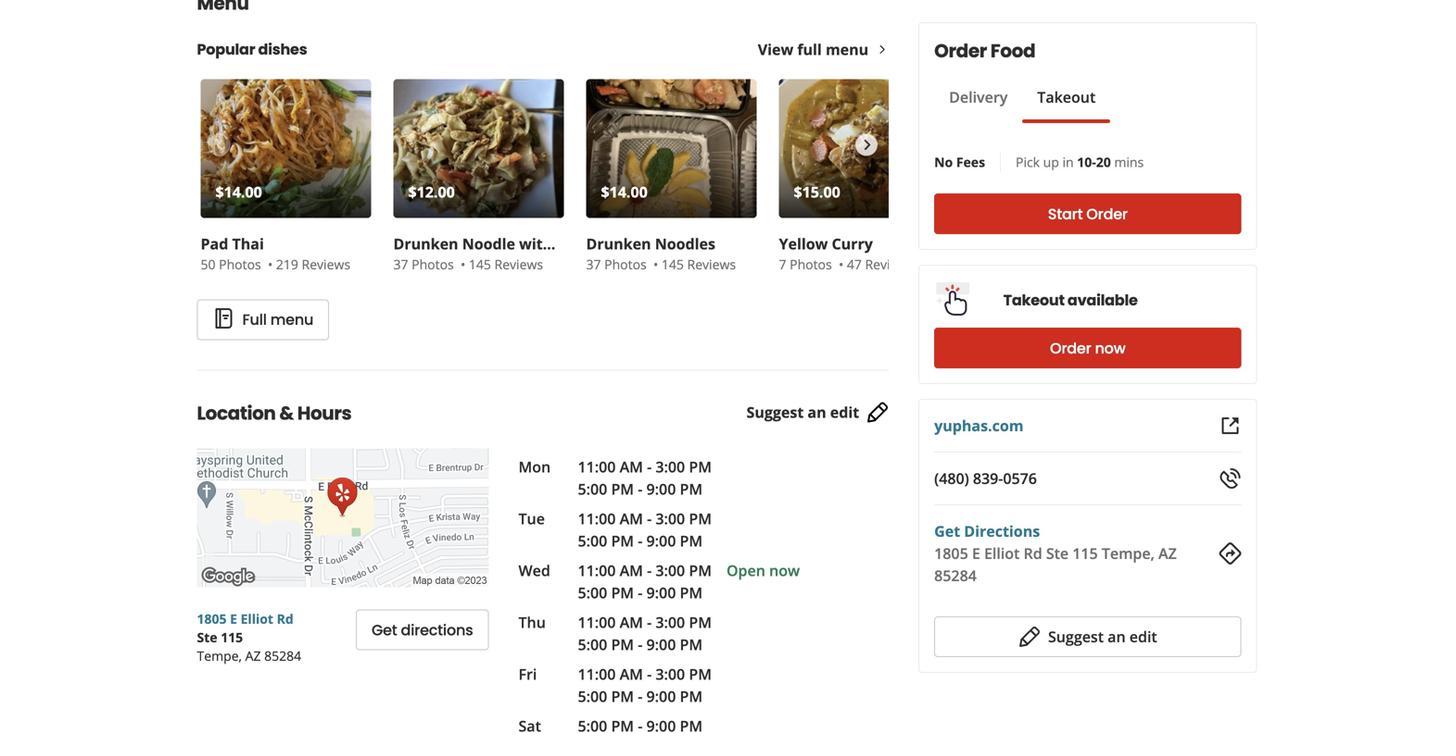 Task type: vqa. For each thing, say whether or not it's contained in the screenshot.


Task type: describe. For each thing, give the bounding box(es) containing it.
10-
[[1077, 153, 1096, 171]]

start order button
[[934, 194, 1241, 234]]

(480)
[[934, 469, 969, 489]]

pad thai 50 photos
[[201, 234, 264, 273]]

get directions 1805 e elliot rd ste 115 tempe, az 85284
[[934, 522, 1177, 586]]

$14.00 for pad
[[215, 182, 262, 202]]

now for order now
[[1095, 338, 1126, 359]]

edit inside suggest an edit link
[[830, 403, 859, 423]]

up
[[1043, 153, 1059, 171]]

drunken noodles 37 photos
[[586, 234, 715, 273]]

37 inside drunken noodles 37 photos
[[586, 256, 601, 273]]

yuphas.com
[[934, 416, 1024, 436]]

curry
[[832, 234, 873, 254]]

rd inside '1805 e elliot rd ste 115 tempe, az 85284'
[[277, 611, 294, 628]]

noodles
[[655, 234, 715, 254]]

tab list containing delivery
[[934, 86, 1110, 123]]

view full menu
[[758, 39, 869, 59]]

drunken for drunken noodles
[[586, 234, 651, 254]]

&
[[279, 401, 294, 427]]

47
[[847, 256, 862, 273]]

takeout for takeout available
[[1003, 290, 1065, 311]]

9:00 for mon
[[646, 480, 676, 500]]

am for thu
[[620, 613, 643, 633]]

rd inside 'get directions 1805 e elliot rd ste 115 tempe, az 85284'
[[1024, 544, 1042, 564]]

az inside 'get directions 1805 e elliot rd ste 115 tempe, az 85284'
[[1158, 544, 1177, 564]]

lunch
[[615, 234, 660, 254]]

get for get directions 1805 e elliot rd ste 115 tempe, az 85284
[[934, 522, 960, 542]]

24 pencil v2 image
[[867, 402, 889, 424]]

directions
[[401, 620, 473, 641]]

$14.00 for drunken
[[601, 182, 648, 202]]

pick up in 10-20 mins
[[1016, 153, 1144, 171]]

popular dishes
[[197, 39, 307, 60]]

drunken noodles image
[[586, 79, 757, 218]]

menu element
[[167, 0, 953, 341]]

1805 e elliot rd link
[[197, 611, 294, 628]]

drunken noodle with protein lunch 37 photos
[[393, 234, 660, 273]]

suggest an edit inside suggest an edit button
[[1048, 627, 1157, 647]]

pick
[[1016, 153, 1040, 171]]

photos for pad
[[219, 256, 261, 273]]

5:00 for fri
[[578, 687, 607, 707]]

full menu
[[242, 310, 313, 330]]

az inside '1805 e elliot rd ste 115 tempe, az 85284'
[[245, 648, 261, 665]]

am for mon
[[620, 457, 643, 477]]

order now link
[[934, 328, 1241, 369]]

order now
[[1050, 338, 1126, 359]]

ste inside '1805 e elliot rd ste 115 tempe, az 85284'
[[197, 629, 217, 647]]

full menu link
[[197, 300, 329, 341]]

elliot inside 'get directions 1805 e elliot rd ste 115 tempe, az 85284'
[[984, 544, 1020, 564]]

(480) 839-0576
[[934, 469, 1037, 489]]

yellow
[[779, 234, 828, 254]]

24 menu v2 image
[[213, 308, 235, 330]]

start order
[[1048, 204, 1128, 225]]

no fees
[[934, 153, 985, 171]]

next image
[[856, 134, 877, 156]]

wed
[[519, 561, 550, 581]]

suggest inside button
[[1048, 627, 1104, 647]]

order inside 'button'
[[1086, 204, 1128, 225]]

1 vertical spatial menu
[[270, 310, 313, 330]]

3:00 for fri
[[656, 665, 685, 685]]

an inside button
[[1108, 627, 1126, 647]]

11:00 am - 3:00 pm 5:00 pm - 9:00 pm for wed
[[578, 561, 712, 603]]

photos inside drunken noodle with protein lunch 37 photos
[[412, 256, 454, 273]]

7
[[779, 256, 786, 273]]

9:00 for fri
[[646, 687, 676, 707]]

order food
[[934, 38, 1035, 64]]

14 chevron right outline image
[[876, 43, 889, 56]]

fri
[[519, 665, 537, 685]]

full
[[797, 39, 822, 59]]

$15.00
[[794, 182, 840, 202]]

1805 e elliot rd ste 115 tempe, az 85284
[[197, 611, 301, 665]]

0 vertical spatial menu
[[826, 39, 869, 59]]

popular
[[197, 39, 255, 60]]

elliot inside '1805 e elliot rd ste 115 tempe, az 85284'
[[241, 611, 273, 628]]

an inside location & hours element
[[808, 403, 826, 423]]

839-
[[973, 469, 1003, 489]]

37 inside drunken noodle with protein lunch 37 photos
[[393, 256, 408, 273]]

tempe, inside 'get directions 1805 e elliot rd ste 115 tempe, az 85284'
[[1102, 544, 1155, 564]]

11:00 for mon
[[578, 457, 616, 477]]

food
[[990, 38, 1035, 64]]

5:00 for wed
[[578, 583, 607, 603]]

get directions link
[[356, 610, 489, 651]]

yellow curry 7 photos
[[779, 234, 873, 273]]

noodle
[[462, 234, 515, 254]]

takeout available
[[1003, 290, 1138, 311]]

3:00 for wed
[[656, 561, 685, 581]]

photos for yellow
[[790, 256, 832, 273]]

thu
[[519, 613, 546, 633]]

suggest an edit inside suggest an edit link
[[747, 403, 859, 423]]

145 for noodles
[[662, 256, 684, 273]]



Task type: locate. For each thing, give the bounding box(es) containing it.
0 vertical spatial rd
[[1024, 544, 1042, 564]]

photos inside drunken noodles 37 photos
[[604, 256, 647, 273]]

get for get directions
[[372, 620, 397, 641]]

1 vertical spatial 115
[[221, 629, 243, 647]]

0 horizontal spatial drunken
[[393, 234, 458, 254]]

0 horizontal spatial 1805
[[197, 611, 227, 628]]

thai
[[232, 234, 264, 254]]

takeout tab panel
[[934, 123, 1110, 131]]

219
[[276, 256, 298, 273]]

full
[[242, 310, 267, 330]]

hours
[[297, 401, 352, 427]]

11:00 for tue
[[578, 509, 616, 529]]

yuphas.com link
[[934, 416, 1024, 436]]

photos down lunch
[[604, 256, 647, 273]]

reviews for thai
[[302, 256, 350, 273]]

1 photos from the left
[[219, 256, 261, 273]]

available
[[1068, 290, 1138, 311]]

now right open at the bottom of the page
[[769, 561, 800, 581]]

3:00 for thu
[[656, 613, 685, 633]]

1 vertical spatial order
[[1086, 204, 1128, 225]]

suggest
[[747, 403, 804, 423], [1048, 627, 1104, 647]]

menu right full at the top left of the page
[[270, 310, 313, 330]]

am
[[620, 457, 643, 477], [620, 509, 643, 529], [620, 561, 643, 581], [620, 613, 643, 633], [620, 665, 643, 685]]

pad
[[201, 234, 228, 254]]

11:00
[[578, 457, 616, 477], [578, 509, 616, 529], [578, 561, 616, 581], [578, 613, 616, 633], [578, 665, 616, 685]]

0 horizontal spatial menu
[[270, 310, 313, 330]]

1 horizontal spatial az
[[1158, 544, 1177, 564]]

1 am from the top
[[620, 457, 643, 477]]

1 horizontal spatial menu
[[826, 39, 869, 59]]

1 horizontal spatial tempe,
[[1102, 544, 1155, 564]]

pm
[[689, 457, 712, 477], [611, 480, 634, 500], [680, 480, 703, 500], [689, 509, 712, 529], [611, 531, 634, 551], [680, 531, 703, 551], [689, 561, 712, 581], [611, 583, 634, 603], [680, 583, 703, 603], [689, 613, 712, 633], [611, 635, 634, 655], [680, 635, 703, 655], [689, 665, 712, 685], [611, 687, 634, 707], [680, 687, 703, 707]]

-
[[647, 457, 652, 477], [638, 480, 643, 500], [647, 509, 652, 529], [638, 531, 643, 551], [647, 561, 652, 581], [638, 583, 643, 603], [647, 613, 652, 633], [638, 635, 643, 655], [647, 665, 652, 685], [638, 687, 643, 707]]

suggest an edit link
[[747, 402, 889, 424]]

1 vertical spatial get
[[372, 620, 397, 641]]

drunken inside drunken noodles 37 photos
[[586, 234, 651, 254]]

takeout up takeout tab panel
[[1037, 87, 1096, 107]]

1 horizontal spatial 85284
[[934, 566, 977, 586]]

1 horizontal spatial e
[[972, 544, 980, 564]]

0 horizontal spatial 115
[[221, 629, 243, 647]]

24 pencil v2 image
[[1018, 626, 1041, 649]]

edit
[[830, 403, 859, 423], [1129, 627, 1157, 647]]

11:00 am - 3:00 pm 5:00 pm - 9:00 pm for tue
[[578, 509, 712, 551]]

145 reviews for noodle
[[469, 256, 543, 273]]

$12.00
[[408, 182, 455, 202]]

1 horizontal spatial 145
[[662, 256, 684, 273]]

ste
[[1046, 544, 1069, 564], [197, 629, 217, 647]]

3:00 for mon
[[656, 457, 685, 477]]

tue
[[519, 509, 545, 529]]

1 drunken from the left
[[393, 234, 458, 254]]

0 vertical spatial elliot
[[984, 544, 1020, 564]]

1 horizontal spatial 37
[[586, 256, 601, 273]]

takeout left available
[[1003, 290, 1065, 311]]

9:00 for wed
[[646, 583, 676, 603]]

an right 24 pencil v2 icon
[[1108, 627, 1126, 647]]

map image
[[197, 449, 489, 588]]

delivery
[[949, 87, 1008, 107]]

0 horizontal spatial 145
[[469, 256, 491, 273]]

1 vertical spatial az
[[245, 648, 261, 665]]

85284 down the 1805 e elliot rd link in the bottom of the page
[[264, 648, 301, 665]]

0 vertical spatial 115
[[1073, 544, 1098, 564]]

1 5:00 from the top
[[578, 480, 607, 500]]

1 horizontal spatial 145 reviews
[[662, 256, 736, 273]]

location & hours
[[197, 401, 352, 427]]

2 drunken from the left
[[586, 234, 651, 254]]

11:00 am - 3:00 pm 5:00 pm - 9:00 pm for thu
[[578, 613, 712, 655]]

1 horizontal spatial suggest
[[1048, 627, 1104, 647]]

0 horizontal spatial az
[[245, 648, 261, 665]]

with
[[519, 234, 553, 254]]

suggest an edit right 24 pencil v2 icon
[[1048, 627, 1157, 647]]

0 horizontal spatial rd
[[277, 611, 294, 628]]

get
[[934, 522, 960, 542], [372, 620, 397, 641]]

1 vertical spatial edit
[[1129, 627, 1157, 647]]

$14.00 down "previous" image
[[215, 182, 262, 202]]

0 horizontal spatial suggest
[[747, 403, 804, 423]]

0 vertical spatial suggest an edit
[[747, 403, 859, 423]]

115 down the 1805 e elliot rd link in the bottom of the page
[[221, 629, 243, 647]]

115 inside 'get directions 1805 e elliot rd ste 115 tempe, az 85284'
[[1073, 544, 1098, 564]]

0576
[[1003, 469, 1037, 489]]

1805
[[934, 544, 968, 564], [197, 611, 227, 628]]

0 vertical spatial suggest
[[747, 403, 804, 423]]

5:00
[[578, 480, 607, 500], [578, 531, 607, 551], [578, 583, 607, 603], [578, 635, 607, 655], [578, 687, 607, 707]]

1 vertical spatial suggest
[[1048, 627, 1104, 647]]

pad thai image
[[201, 79, 371, 218]]

5 11:00 am - 3:00 pm 5:00 pm - 9:00 pm from the top
[[578, 665, 712, 707]]

5:00 for tue
[[578, 531, 607, 551]]

1 horizontal spatial get
[[934, 522, 960, 542]]

reviews right '47'
[[865, 256, 914, 273]]

11:00 right "mon"
[[578, 457, 616, 477]]

9:00 for tue
[[646, 531, 676, 551]]

3 photos from the left
[[604, 256, 647, 273]]

3:00
[[656, 457, 685, 477], [656, 509, 685, 529], [656, 561, 685, 581], [656, 613, 685, 633], [656, 665, 685, 685]]

1 horizontal spatial drunken
[[586, 234, 651, 254]]

37 down protein
[[586, 256, 601, 273]]

reviews down with
[[494, 256, 543, 273]]

219 reviews
[[276, 256, 350, 273]]

1 vertical spatial an
[[1108, 627, 1126, 647]]

50
[[201, 256, 215, 273]]

1 145 from the left
[[469, 256, 491, 273]]

order up delivery
[[934, 38, 987, 64]]

get inside location & hours element
[[372, 620, 397, 641]]

1 horizontal spatial suggest an edit
[[1048, 627, 1157, 647]]

1 145 reviews from the left
[[469, 256, 543, 273]]

115 up suggest an edit button
[[1073, 544, 1098, 564]]

4 reviews from the left
[[865, 256, 914, 273]]

0 vertical spatial 1805
[[934, 544, 968, 564]]

5 am from the top
[[620, 665, 643, 685]]

photos inside yellow curry 7 photos
[[790, 256, 832, 273]]

47 reviews
[[847, 256, 914, 273]]

reviews for noodles
[[687, 256, 736, 273]]

3 5:00 from the top
[[578, 583, 607, 603]]

2 9:00 from the top
[[646, 531, 676, 551]]

2 11:00 from the top
[[578, 509, 616, 529]]

145 down noodles
[[662, 256, 684, 273]]

11:00 am - 3:00 pm 5:00 pm - 9:00 pm
[[578, 457, 712, 500], [578, 509, 712, 551], [578, 561, 712, 603], [578, 613, 712, 655], [578, 665, 712, 707]]

am for tue
[[620, 509, 643, 529]]

$14.00 up lunch
[[601, 182, 648, 202]]

$14.00
[[215, 182, 262, 202], [601, 182, 648, 202]]

az left 24 directions v2 icon
[[1158, 544, 1177, 564]]

145 reviews
[[469, 256, 543, 273], [662, 256, 736, 273]]

1 horizontal spatial edit
[[1129, 627, 1157, 647]]

0 vertical spatial e
[[972, 544, 980, 564]]

4 5:00 from the top
[[578, 635, 607, 655]]

1 horizontal spatial $14.00
[[601, 182, 648, 202]]

reviews right 219
[[302, 256, 350, 273]]

an left 24 pencil v2 image
[[808, 403, 826, 423]]

0 vertical spatial now
[[1095, 338, 1126, 359]]

0 horizontal spatial get
[[372, 620, 397, 641]]

0 horizontal spatial suggest an edit
[[747, 403, 859, 423]]

directions
[[964, 522, 1040, 542]]

takeout
[[1037, 87, 1096, 107], [1003, 290, 1065, 311]]

dishes
[[258, 39, 307, 60]]

1 9:00 from the top
[[646, 480, 676, 500]]

4 9:00 from the top
[[646, 635, 676, 655]]

145 down noodle
[[469, 256, 491, 273]]

suggest an edit left 24 pencil v2 image
[[747, 403, 859, 423]]

1 horizontal spatial elliot
[[984, 544, 1020, 564]]

11:00 am - 3:00 pm 5:00 pm - 9:00 pm for mon
[[578, 457, 712, 500]]

4 photos from the left
[[790, 256, 832, 273]]

1 vertical spatial takeout
[[1003, 290, 1065, 311]]

115 inside '1805 e elliot rd ste 115 tempe, az 85284'
[[221, 629, 243, 647]]

location & hours element
[[167, 370, 919, 734]]

order
[[934, 38, 987, 64], [1086, 204, 1128, 225], [1050, 338, 1091, 359]]

24 directions v2 image
[[1219, 543, 1241, 565]]

1 vertical spatial now
[[769, 561, 800, 581]]

11:00 right wed
[[578, 561, 616, 581]]

e inside 'get directions 1805 e elliot rd ste 115 tempe, az 85284'
[[972, 544, 980, 564]]

an
[[808, 403, 826, 423], [1108, 627, 1126, 647]]

20
[[1096, 153, 1111, 171]]

menu left 14 chevron right outline image
[[826, 39, 869, 59]]

order for food
[[934, 38, 987, 64]]

0 vertical spatial takeout
[[1037, 87, 1096, 107]]

2 3:00 from the top
[[656, 509, 685, 529]]

11:00 right tue on the left
[[578, 509, 616, 529]]

4 11:00 from the top
[[578, 613, 616, 633]]

am for wed
[[620, 561, 643, 581]]

145 reviews down noodle
[[469, 256, 543, 273]]

1 horizontal spatial 1805
[[934, 544, 968, 564]]

3 11:00 am - 3:00 pm 5:00 pm - 9:00 pm from the top
[[578, 561, 712, 603]]

e
[[972, 544, 980, 564], [230, 611, 237, 628]]

reviews down noodles
[[687, 256, 736, 273]]

elliot
[[984, 544, 1020, 564], [241, 611, 273, 628]]

photos inside the "pad thai 50 photos"
[[219, 256, 261, 273]]

view full menu link
[[758, 39, 889, 59]]

37 down $12.00
[[393, 256, 408, 273]]

open now
[[727, 561, 800, 581]]

get down (480)
[[934, 522, 960, 542]]

0 vertical spatial an
[[808, 403, 826, 423]]

1 37 from the left
[[393, 256, 408, 273]]

1 vertical spatial elliot
[[241, 611, 273, 628]]

0 vertical spatial tempe,
[[1102, 544, 1155, 564]]

1805 inside '1805 e elliot rd ste 115 tempe, az 85284'
[[197, 611, 227, 628]]

in
[[1062, 153, 1074, 171]]

11:00 for wed
[[578, 561, 616, 581]]

photos down thai
[[219, 256, 261, 273]]

3:00 for tue
[[656, 509, 685, 529]]

mins
[[1114, 153, 1144, 171]]

photos down $12.00
[[412, 256, 454, 273]]

85284 down get directions link
[[934, 566, 977, 586]]

145 reviews for noodles
[[662, 256, 736, 273]]

2 5:00 from the top
[[578, 531, 607, 551]]

1 horizontal spatial rd
[[1024, 544, 1042, 564]]

3 am from the top
[[620, 561, 643, 581]]

9:00 for thu
[[646, 635, 676, 655]]

0 horizontal spatial elliot
[[241, 611, 273, 628]]

3 3:00 from the top
[[656, 561, 685, 581]]

0 vertical spatial order
[[934, 38, 987, 64]]

4 am from the top
[[620, 613, 643, 633]]

145 for noodle
[[469, 256, 491, 273]]

0 horizontal spatial now
[[769, 561, 800, 581]]

2 photos from the left
[[412, 256, 454, 273]]

order right the start
[[1086, 204, 1128, 225]]

reviews for noodle
[[494, 256, 543, 273]]

0 vertical spatial 85284
[[934, 566, 977, 586]]

0 horizontal spatial e
[[230, 611, 237, 628]]

photos down yellow at the top
[[790, 256, 832, 273]]

2 11:00 am - 3:00 pm 5:00 pm - 9:00 pm from the top
[[578, 509, 712, 551]]

11:00 right thu on the bottom left
[[578, 613, 616, 633]]

no
[[934, 153, 953, 171]]

photos for drunken
[[604, 256, 647, 273]]

tab list
[[934, 86, 1110, 123]]

0 horizontal spatial tempe,
[[197, 648, 242, 665]]

0 horizontal spatial ste
[[197, 629, 217, 647]]

protein
[[556, 234, 611, 254]]

2 37 from the left
[[586, 256, 601, 273]]

0 horizontal spatial 145 reviews
[[469, 256, 543, 273]]

0 horizontal spatial an
[[808, 403, 826, 423]]

2 145 reviews from the left
[[662, 256, 736, 273]]

0 horizontal spatial 85284
[[264, 648, 301, 665]]

5:00 for mon
[[578, 480, 607, 500]]

1 3:00 from the top
[[656, 457, 685, 477]]

1 vertical spatial 85284
[[264, 648, 301, 665]]

2 $14.00 from the left
[[601, 182, 648, 202]]

1 reviews from the left
[[302, 256, 350, 273]]

menu
[[826, 39, 869, 59], [270, 310, 313, 330]]

0 vertical spatial az
[[1158, 544, 1177, 564]]

2 145 from the left
[[662, 256, 684, 273]]

get directions
[[372, 620, 473, 641]]

1 horizontal spatial 115
[[1073, 544, 1098, 564]]

drunken for drunken noodle with protein lunch
[[393, 234, 458, 254]]

previous image
[[208, 134, 229, 156]]

0 horizontal spatial 37
[[393, 256, 408, 273]]

5 11:00 from the top
[[578, 665, 616, 685]]

3 reviews from the left
[[687, 256, 736, 273]]

yellow curry image
[[779, 79, 949, 218]]

fees
[[956, 153, 985, 171]]

1 11:00 am - 3:00 pm 5:00 pm - 9:00 pm from the top
[[578, 457, 712, 500]]

1 vertical spatial tempe,
[[197, 648, 242, 665]]

24 external link v2 image
[[1219, 415, 1241, 437]]

get left directions
[[372, 620, 397, 641]]

suggest an edit
[[747, 403, 859, 423], [1048, 627, 1157, 647]]

145
[[469, 256, 491, 273], [662, 256, 684, 273]]

0 horizontal spatial $14.00
[[215, 182, 262, 202]]

takeout for takeout
[[1037, 87, 1096, 107]]

0 vertical spatial edit
[[830, 403, 859, 423]]

az down the 1805 e elliot rd link in the bottom of the page
[[245, 648, 261, 665]]

1 horizontal spatial now
[[1095, 338, 1126, 359]]

2 reviews from the left
[[494, 256, 543, 273]]

115
[[1073, 544, 1098, 564], [221, 629, 243, 647]]

rd
[[1024, 544, 1042, 564], [277, 611, 294, 628]]

1 $14.00 from the left
[[215, 182, 262, 202]]

am for fri
[[620, 665, 643, 685]]

3 11:00 from the top
[[578, 561, 616, 581]]

85284
[[934, 566, 977, 586], [264, 648, 301, 665]]

1 horizontal spatial ste
[[1046, 544, 1069, 564]]

start
[[1048, 204, 1083, 225]]

5:00 for thu
[[578, 635, 607, 655]]

0 vertical spatial get
[[934, 522, 960, 542]]

11:00 right fri
[[578, 665, 616, 685]]

1805 inside 'get directions 1805 e elliot rd ste 115 tempe, az 85284'
[[934, 544, 968, 564]]

suggest inside location & hours element
[[747, 403, 804, 423]]

5 9:00 from the top
[[646, 687, 676, 707]]

3 9:00 from the top
[[646, 583, 676, 603]]

1 vertical spatial 1805
[[197, 611, 227, 628]]

az
[[1158, 544, 1177, 564], [245, 648, 261, 665]]

24 phone v2 image
[[1219, 468, 1241, 490]]

drunken left noodles
[[586, 234, 651, 254]]

photos
[[219, 256, 261, 273], [412, 256, 454, 273], [604, 256, 647, 273], [790, 256, 832, 273]]

reviews
[[302, 256, 350, 273], [494, 256, 543, 273], [687, 256, 736, 273], [865, 256, 914, 273]]

4 3:00 from the top
[[656, 613, 685, 633]]

4 11:00 am - 3:00 pm 5:00 pm - 9:00 pm from the top
[[578, 613, 712, 655]]

2 am from the top
[[620, 509, 643, 529]]

tempe, inside '1805 e elliot rd ste 115 tempe, az 85284'
[[197, 648, 242, 665]]

1 vertical spatial rd
[[277, 611, 294, 628]]

1 vertical spatial e
[[230, 611, 237, 628]]

e inside '1805 e elliot rd ste 115 tempe, az 85284'
[[230, 611, 237, 628]]

now inside location & hours element
[[769, 561, 800, 581]]

37
[[393, 256, 408, 273], [586, 256, 601, 273]]

ste inside 'get directions 1805 e elliot rd ste 115 tempe, az 85284'
[[1046, 544, 1069, 564]]

2 vertical spatial order
[[1050, 338, 1091, 359]]

drunken
[[393, 234, 458, 254], [586, 234, 651, 254]]

0 vertical spatial ste
[[1046, 544, 1069, 564]]

tempe,
[[1102, 544, 1155, 564], [197, 648, 242, 665]]

1 vertical spatial ste
[[197, 629, 217, 647]]

location
[[197, 401, 276, 427]]

drunken inside drunken noodle with protein lunch 37 photos
[[393, 234, 458, 254]]

5 3:00 from the top
[[656, 665, 685, 685]]

11:00 for fri
[[578, 665, 616, 685]]

11:00 for thu
[[578, 613, 616, 633]]

mon
[[519, 457, 551, 477]]

145 reviews down noodles
[[662, 256, 736, 273]]

5 5:00 from the top
[[578, 687, 607, 707]]

get directions link
[[934, 522, 1040, 542]]

drunken noodle with protein lunch image
[[393, 79, 564, 218]]

85284 inside 'get directions 1805 e elliot rd ste 115 tempe, az 85284'
[[934, 566, 977, 586]]

reviews for curry
[[865, 256, 914, 273]]

1 11:00 from the top
[[578, 457, 616, 477]]

drunken down $12.00
[[393, 234, 458, 254]]

11:00 am - 3:00 pm 5:00 pm - 9:00 pm for fri
[[578, 665, 712, 707]]

order down takeout available
[[1050, 338, 1091, 359]]

9:00
[[646, 480, 676, 500], [646, 531, 676, 551], [646, 583, 676, 603], [646, 635, 676, 655], [646, 687, 676, 707]]

85284 inside '1805 e elliot rd ste 115 tempe, az 85284'
[[264, 648, 301, 665]]

open
[[727, 561, 765, 581]]

get inside 'get directions 1805 e elliot rd ste 115 tempe, az 85284'
[[934, 522, 960, 542]]

now
[[1095, 338, 1126, 359], [769, 561, 800, 581]]

now for open now
[[769, 561, 800, 581]]

now down available
[[1095, 338, 1126, 359]]

edit inside suggest an edit button
[[1129, 627, 1157, 647]]

1 horizontal spatial an
[[1108, 627, 1126, 647]]

view
[[758, 39, 793, 59]]

1 vertical spatial suggest an edit
[[1048, 627, 1157, 647]]

0 horizontal spatial edit
[[830, 403, 859, 423]]

order for now
[[1050, 338, 1091, 359]]

suggest an edit button
[[934, 617, 1241, 658]]



